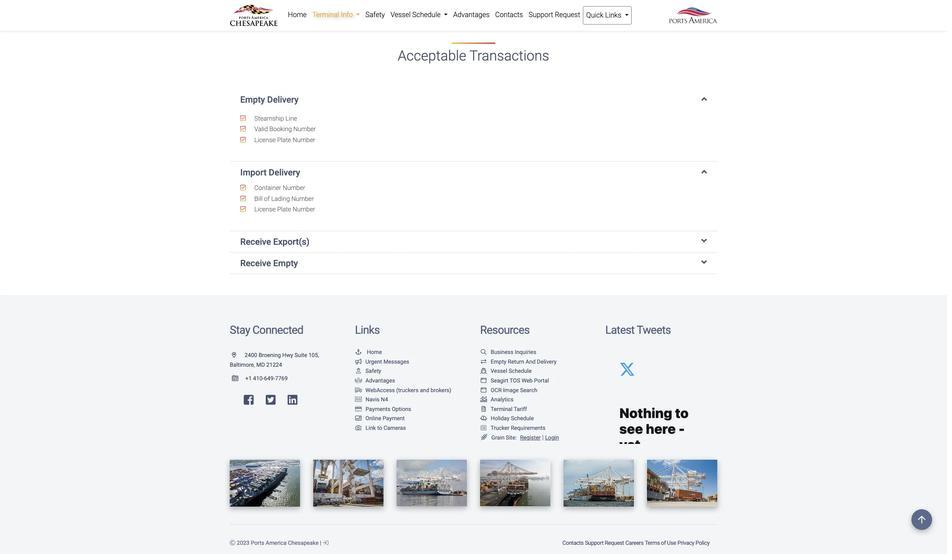 Task type: locate. For each thing, give the bounding box(es) containing it.
1 vertical spatial |
[[320, 540, 321, 547]]

of right bill on the top left of page
[[264, 195, 270, 203]]

+1
[[245, 376, 252, 382]]

links up anchor icon
[[355, 324, 380, 337]]

1 vertical spatial of
[[661, 540, 666, 547]]

0 vertical spatial request
[[555, 11, 580, 19]]

license down valid
[[254, 136, 276, 144]]

empty up steamship
[[240, 94, 265, 105]]

0 vertical spatial safety
[[365, 11, 385, 19]]

0 horizontal spatial empty
[[240, 94, 265, 105]]

safety right 'info'
[[365, 11, 385, 19]]

safety link down urgent
[[355, 368, 381, 375]]

credit card image
[[355, 407, 362, 413]]

ocr image search
[[491, 387, 537, 394]]

holiday
[[491, 416, 509, 422]]

of inside tab list
[[264, 195, 270, 203]]

1 vertical spatial safety
[[365, 368, 381, 375]]

0 vertical spatial vessel
[[390, 11, 411, 19]]

advantages link
[[450, 6, 492, 24], [355, 378, 395, 384]]

steamship
[[254, 115, 284, 122]]

safety link for urgent messages "link"
[[355, 368, 381, 375]]

booking
[[269, 126, 292, 133]]

| left login link
[[542, 434, 544, 442]]

2023
[[237, 540, 249, 547]]

vessel schedule link up seagirt
[[480, 368, 532, 375]]

license
[[254, 136, 276, 144], [254, 206, 276, 213]]

0 horizontal spatial vessel schedule
[[390, 11, 442, 19]]

broening
[[259, 352, 281, 359]]

0 vertical spatial contacts
[[495, 11, 523, 19]]

1 vertical spatial contacts
[[562, 540, 584, 547]]

use
[[667, 540, 676, 547]]

safety link
[[363, 6, 388, 24], [355, 368, 381, 375]]

1 vertical spatial request
[[605, 540, 624, 547]]

empty
[[240, 94, 265, 105], [273, 258, 298, 269], [491, 359, 506, 365]]

1 horizontal spatial |
[[542, 434, 544, 442]]

delivery right and
[[537, 359, 557, 365]]

angle down image for receive export(s)
[[701, 237, 707, 246]]

policy
[[696, 540, 710, 547]]

| left sign in image
[[320, 540, 321, 547]]

0 horizontal spatial home link
[[285, 6, 309, 24]]

web
[[522, 378, 533, 384]]

0 horizontal spatial support request link
[[526, 6, 583, 24]]

1 license plate number from the top
[[253, 136, 315, 144]]

vessel schedule link up acceptable
[[388, 6, 450, 24]]

2400
[[245, 352, 257, 359]]

of left use
[[661, 540, 666, 547]]

0 vertical spatial contacts link
[[492, 6, 526, 24]]

1 horizontal spatial home
[[367, 349, 382, 356]]

line
[[286, 115, 297, 122]]

1 horizontal spatial terminal
[[491, 406, 512, 413]]

0 vertical spatial home link
[[285, 6, 309, 24]]

0 vertical spatial license
[[254, 136, 276, 144]]

receive empty link
[[240, 258, 707, 269]]

0 horizontal spatial contacts
[[495, 11, 523, 19]]

license for empty
[[254, 136, 276, 144]]

7769
[[275, 376, 288, 382]]

support
[[529, 11, 553, 19], [585, 540, 604, 547]]

schedule down tariff
[[511, 416, 534, 422]]

options
[[392, 406, 411, 413]]

tweets
[[637, 324, 671, 337]]

1 vertical spatial support
[[585, 540, 604, 547]]

angle down image inside empty delivery link
[[701, 94, 707, 103]]

2 angle down image from the top
[[701, 167, 707, 176]]

tab list containing empty delivery
[[230, 85, 717, 275]]

baltimore,
[[230, 362, 255, 368]]

1 vertical spatial home link
[[355, 349, 382, 356]]

delivery for import delivery
[[269, 167, 300, 178]]

1 horizontal spatial advantages
[[453, 11, 490, 19]]

2 safety from the top
[[365, 368, 381, 375]]

delivery up steamship line
[[267, 94, 299, 105]]

1 horizontal spatial advantages link
[[450, 6, 492, 24]]

1 vertical spatial home
[[367, 349, 382, 356]]

1 vertical spatial contacts link
[[562, 536, 584, 551]]

0 horizontal spatial advantages
[[365, 378, 395, 384]]

quick
[[586, 11, 603, 19]]

inquiries
[[515, 349, 536, 356]]

1 horizontal spatial vessel
[[491, 368, 507, 375]]

terminal
[[312, 11, 339, 19], [491, 406, 512, 413]]

2 license plate number from the top
[[253, 206, 315, 213]]

ocr image search link
[[480, 387, 537, 394]]

login link
[[545, 435, 559, 441]]

angle down image
[[701, 94, 707, 103], [701, 167, 707, 176], [701, 237, 707, 246], [701, 258, 707, 267]]

2 license from the top
[[254, 206, 276, 213]]

1 vertical spatial receive
[[240, 258, 271, 269]]

to
[[377, 425, 382, 432]]

license down bill on the top left of page
[[254, 206, 276, 213]]

america
[[266, 540, 287, 547]]

stay connected
[[230, 324, 303, 337]]

0 vertical spatial receive
[[240, 237, 271, 248]]

online
[[365, 416, 381, 422]]

careers
[[625, 540, 643, 547]]

home up urgent
[[367, 349, 382, 356]]

2400 broening hwy suite 105, baltimore, md 21224
[[230, 352, 319, 368]]

angle down image inside import delivery link
[[701, 167, 707, 176]]

links right quick
[[605, 11, 621, 19]]

license plate number down valid booking number
[[253, 136, 315, 144]]

0 horizontal spatial links
[[355, 324, 380, 337]]

0 horizontal spatial advantages link
[[355, 378, 395, 384]]

0 vertical spatial home
[[288, 11, 307, 19]]

4 angle down image from the top
[[701, 258, 707, 267]]

angle down image for receive empty
[[701, 258, 707, 267]]

0 vertical spatial vessel schedule link
[[388, 6, 450, 24]]

advantages up acceptable transactions
[[453, 11, 490, 19]]

analytics image
[[480, 398, 487, 403]]

search image
[[480, 350, 487, 356]]

holiday schedule
[[491, 416, 534, 422]]

number up bill of lading number
[[283, 184, 305, 192]]

request left careers
[[605, 540, 624, 547]]

1 horizontal spatial empty
[[273, 258, 298, 269]]

careers link
[[625, 536, 644, 551]]

0 horizontal spatial request
[[555, 11, 580, 19]]

delivery up container number
[[269, 167, 300, 178]]

plate for import delivery
[[277, 206, 291, 213]]

0 horizontal spatial |
[[320, 540, 321, 547]]

1 vertical spatial support request link
[[584, 536, 625, 551]]

schedule for ship image
[[509, 368, 532, 375]]

phone office image
[[232, 377, 245, 382]]

empty for empty return and delivery
[[491, 359, 506, 365]]

2 vertical spatial schedule
[[511, 416, 534, 422]]

1 horizontal spatial contacts link
[[562, 536, 584, 551]]

n4
[[381, 397, 388, 403]]

1 angle down image from the top
[[701, 94, 707, 103]]

holiday schedule link
[[480, 416, 534, 422]]

home link
[[285, 6, 309, 24], [355, 349, 382, 356]]

1 horizontal spatial home link
[[355, 349, 382, 356]]

angle down image inside receive export(s) link
[[701, 237, 707, 246]]

safety down urgent
[[365, 368, 381, 375]]

support request link left careers
[[584, 536, 625, 551]]

empty down export(s)
[[273, 258, 298, 269]]

number down valid booking number
[[293, 136, 315, 144]]

receive down receive export(s)
[[240, 258, 271, 269]]

links
[[605, 11, 621, 19], [355, 324, 380, 337]]

support inside support request link
[[529, 11, 553, 19]]

649-
[[264, 376, 275, 382]]

receive up receive empty on the top
[[240, 237, 271, 248]]

1 horizontal spatial vessel schedule link
[[480, 368, 532, 375]]

grain site: register | login
[[491, 434, 559, 442]]

link to cameras
[[365, 425, 406, 432]]

0 vertical spatial |
[[542, 434, 544, 442]]

terminal left 'info'
[[312, 11, 339, 19]]

0 vertical spatial of
[[264, 195, 270, 203]]

ship image
[[480, 369, 487, 375]]

import delivery
[[240, 167, 300, 178]]

receive
[[240, 237, 271, 248], [240, 258, 271, 269]]

1 vertical spatial safety link
[[355, 368, 381, 375]]

number
[[293, 126, 316, 133], [293, 136, 315, 144], [283, 184, 305, 192], [291, 195, 314, 203], [293, 206, 315, 213]]

+1 410-649-7769 link
[[230, 376, 288, 382]]

1 vertical spatial vessel schedule
[[491, 368, 532, 375]]

1 vertical spatial license
[[254, 206, 276, 213]]

1 vertical spatial terminal
[[491, 406, 512, 413]]

schedule for bells image
[[511, 416, 534, 422]]

contacts link
[[492, 6, 526, 24], [562, 536, 584, 551]]

advantages link up webaccess
[[355, 378, 395, 384]]

home link left terminal info
[[285, 6, 309, 24]]

advantages
[[453, 11, 490, 19], [365, 378, 395, 384]]

support request link
[[526, 6, 583, 24], [584, 536, 625, 551]]

1 vertical spatial plate
[[277, 206, 291, 213]]

0 vertical spatial license plate number
[[253, 136, 315, 144]]

privacy policy link
[[677, 536, 710, 551]]

1 vertical spatial vessel
[[491, 368, 507, 375]]

0 horizontal spatial of
[[264, 195, 270, 203]]

export(s)
[[273, 237, 309, 248]]

0 vertical spatial links
[[605, 11, 621, 19]]

1 horizontal spatial vessel schedule
[[491, 368, 532, 375]]

bullhorn image
[[355, 360, 362, 365]]

0 horizontal spatial vessel
[[390, 11, 411, 19]]

angle down image for empty delivery
[[701, 94, 707, 103]]

0 horizontal spatial terminal
[[312, 11, 339, 19]]

connected
[[252, 324, 303, 337]]

0 vertical spatial empty
[[240, 94, 265, 105]]

1 vertical spatial links
[[355, 324, 380, 337]]

2 receive from the top
[[240, 258, 271, 269]]

vessel schedule
[[390, 11, 442, 19], [491, 368, 532, 375]]

1 vertical spatial vessel schedule link
[[480, 368, 532, 375]]

transactions
[[469, 48, 549, 64]]

1 horizontal spatial of
[[661, 540, 666, 547]]

2 horizontal spatial empty
[[491, 359, 506, 365]]

plate down bill of lading number
[[277, 206, 291, 213]]

latest tweets
[[605, 324, 671, 337]]

0 horizontal spatial contacts link
[[492, 6, 526, 24]]

0 vertical spatial support
[[529, 11, 553, 19]]

file invoice image
[[480, 407, 487, 413]]

home link for terminal info "link" on the top of page
[[285, 6, 309, 24]]

terminal tariff
[[491, 406, 527, 413]]

linkedin image
[[288, 395, 297, 406]]

2 vertical spatial empty
[[491, 359, 506, 365]]

stay
[[230, 324, 250, 337]]

support request link left quick
[[526, 6, 583, 24]]

schedule up acceptable
[[412, 11, 441, 19]]

request left quick
[[555, 11, 580, 19]]

0 vertical spatial terminal
[[312, 11, 339, 19]]

home link up urgent
[[355, 349, 382, 356]]

1 receive from the top
[[240, 237, 271, 248]]

1 vertical spatial advantages
[[365, 378, 395, 384]]

0 vertical spatial plate
[[277, 136, 291, 144]]

2 plate from the top
[[277, 206, 291, 213]]

advantages link up acceptable transactions
[[450, 6, 492, 24]]

terminal for terminal tariff
[[491, 406, 512, 413]]

number down line on the left top
[[293, 126, 316, 133]]

0 horizontal spatial support
[[529, 11, 553, 19]]

1 vertical spatial license plate number
[[253, 206, 315, 213]]

1 vertical spatial schedule
[[509, 368, 532, 375]]

request
[[555, 11, 580, 19], [605, 540, 624, 547]]

|
[[542, 434, 544, 442], [320, 540, 321, 547]]

license plate number down bill of lading number
[[253, 206, 315, 213]]

angle down image inside receive empty link
[[701, 258, 707, 267]]

1 safety from the top
[[365, 11, 385, 19]]

business
[[491, 349, 513, 356]]

plate down valid booking number
[[277, 136, 291, 144]]

terminal down analytics
[[491, 406, 512, 413]]

safety link right 'info'
[[363, 6, 388, 24]]

empty down business
[[491, 359, 506, 365]]

3 angle down image from the top
[[701, 237, 707, 246]]

terminal inside "link"
[[312, 11, 339, 19]]

1 plate from the top
[[277, 136, 291, 144]]

home left terminal info
[[288, 11, 307, 19]]

advantages up webaccess
[[365, 378, 395, 384]]

1 vertical spatial empty
[[273, 258, 298, 269]]

bill
[[254, 195, 263, 203]]

and
[[526, 359, 536, 365]]

1 vertical spatial delivery
[[269, 167, 300, 178]]

2 vertical spatial delivery
[[537, 359, 557, 365]]

1 license from the top
[[254, 136, 276, 144]]

0 vertical spatial safety link
[[363, 6, 388, 24]]

0 vertical spatial advantages
[[453, 11, 490, 19]]

acceptable
[[398, 48, 466, 64]]

vessel
[[390, 11, 411, 19], [491, 368, 507, 375]]

schedule up seagirt tos web portal
[[509, 368, 532, 375]]

license plate number for empty delivery
[[253, 136, 315, 144]]

plate for empty delivery
[[277, 136, 291, 144]]

license for import
[[254, 206, 276, 213]]

0 vertical spatial delivery
[[267, 94, 299, 105]]

1 horizontal spatial contacts
[[562, 540, 584, 547]]

go to top image
[[911, 510, 932, 531]]

search
[[520, 387, 537, 394]]

receive empty
[[240, 258, 298, 269]]

0 vertical spatial advantages link
[[450, 6, 492, 24]]

contacts
[[495, 11, 523, 19], [562, 540, 584, 547]]

tab list
[[230, 85, 717, 275]]

0 horizontal spatial vessel schedule link
[[388, 6, 450, 24]]



Task type: vqa. For each thing, say whether or not it's contained in the screenshot.
Marine
no



Task type: describe. For each thing, give the bounding box(es) containing it.
register link
[[518, 435, 541, 441]]

payments options
[[365, 406, 411, 413]]

terms of use link
[[644, 536, 677, 551]]

copyright image
[[230, 541, 235, 547]]

number right "lading"
[[291, 195, 314, 203]]

analytics link
[[480, 397, 514, 403]]

suite
[[295, 352, 307, 359]]

portal
[[534, 378, 549, 384]]

105,
[[309, 352, 319, 359]]

quick links
[[586, 11, 623, 19]]

ports
[[251, 540, 264, 547]]

license plate number for import delivery
[[253, 206, 315, 213]]

and
[[420, 387, 429, 394]]

chesapeake
[[288, 540, 319, 547]]

contacts for contacts support request careers terms of use privacy policy
[[562, 540, 584, 547]]

angle down image for import delivery
[[701, 167, 707, 176]]

brokers)
[[431, 387, 451, 394]]

delivery for empty delivery
[[267, 94, 299, 105]]

safety link for terminal info "link" on the top of page
[[363, 6, 388, 24]]

contacts support request careers terms of use privacy policy
[[562, 540, 710, 547]]

webaccess (truckers and brokers)
[[365, 387, 451, 394]]

2400 broening hwy suite 105, baltimore, md 21224 link
[[230, 352, 319, 368]]

register
[[520, 435, 541, 441]]

steamship line
[[253, 115, 297, 122]]

trucker requirements link
[[480, 425, 545, 432]]

bells image
[[480, 417, 487, 422]]

www.emodal.com link
[[633, 1, 689, 10]]

tariff
[[514, 406, 527, 413]]

user hard hat image
[[355, 369, 362, 375]]

lading
[[271, 195, 290, 203]]

sign in image
[[323, 541, 328, 547]]

1 horizontal spatial support request link
[[584, 536, 625, 551]]

browser image
[[480, 379, 487, 384]]

seagirt tos web portal link
[[480, 378, 549, 384]]

online payment link
[[355, 416, 405, 422]]

trucker requirements
[[491, 425, 545, 432]]

navis n4
[[365, 397, 388, 403]]

1 horizontal spatial links
[[605, 11, 621, 19]]

navis
[[365, 397, 379, 403]]

credit card front image
[[355, 417, 362, 422]]

acceptable transactions
[[398, 48, 549, 64]]

import delivery link
[[240, 167, 707, 178]]

quick links link
[[583, 6, 632, 25]]

messages
[[383, 359, 409, 365]]

terms
[[645, 540, 660, 547]]

navis n4 link
[[355, 397, 388, 403]]

link to cameras link
[[355, 425, 406, 432]]

empty for empty delivery
[[240, 94, 265, 105]]

container number
[[253, 184, 305, 192]]

business inquiries link
[[480, 349, 536, 356]]

latest
[[605, 324, 634, 337]]

camera image
[[355, 426, 362, 432]]

webaccess (truckers and brokers) link
[[355, 387, 451, 394]]

(truckers
[[396, 387, 418, 394]]

grain
[[491, 435, 504, 441]]

import
[[240, 167, 267, 178]]

return
[[508, 359, 524, 365]]

image
[[503, 387, 519, 394]]

analytics
[[491, 397, 514, 403]]

empty delivery link
[[240, 94, 707, 105]]

receive export(s)
[[240, 237, 309, 248]]

urgent messages
[[365, 359, 409, 365]]

0 vertical spatial vessel schedule
[[390, 11, 442, 19]]

truck container image
[[355, 388, 362, 394]]

0 vertical spatial support request link
[[526, 6, 583, 24]]

+1 410-649-7769
[[245, 376, 288, 382]]

facebook square image
[[244, 395, 254, 406]]

link
[[365, 425, 376, 432]]

contacts for contacts
[[495, 11, 523, 19]]

browser image
[[480, 388, 487, 394]]

support request
[[529, 11, 580, 19]]

valid booking number
[[253, 126, 316, 133]]

terminal for terminal info
[[312, 11, 339, 19]]

valid
[[254, 126, 268, 133]]

exchange image
[[480, 360, 487, 365]]

0 horizontal spatial home
[[288, 11, 307, 19]]

number down bill of lading number
[[293, 206, 315, 213]]

payments options link
[[355, 406, 411, 413]]

terminal info
[[312, 11, 355, 19]]

list alt image
[[480, 426, 487, 432]]

container
[[254, 184, 281, 192]]

home link for urgent messages "link"
[[355, 349, 382, 356]]

seagirt tos web portal
[[491, 378, 549, 384]]

requirements
[[511, 425, 545, 432]]

anchor image
[[355, 350, 362, 356]]

1 vertical spatial advantages link
[[355, 378, 395, 384]]

empty return and delivery
[[491, 359, 557, 365]]

1 horizontal spatial support
[[585, 540, 604, 547]]

payment
[[383, 416, 405, 422]]

wheat image
[[480, 435, 488, 441]]

410-
[[253, 376, 264, 382]]

container storage image
[[355, 398, 362, 403]]

twitter square image
[[266, 395, 276, 406]]

urgent messages link
[[355, 359, 409, 365]]

receive for receive export(s)
[[240, 237, 271, 248]]

bill of lading number
[[253, 195, 314, 203]]

terminal info link
[[309, 6, 363, 24]]

2023 ports america chesapeake |
[[235, 540, 323, 547]]

webaccess
[[365, 387, 395, 394]]

map marker alt image
[[232, 353, 243, 359]]

hand receiving image
[[355, 379, 362, 384]]

www.emodal.com
[[633, 1, 689, 10]]

1 horizontal spatial request
[[605, 540, 624, 547]]

md
[[256, 362, 265, 368]]

0 vertical spatial schedule
[[412, 11, 441, 19]]

resources
[[480, 324, 530, 337]]

receive for receive empty
[[240, 258, 271, 269]]

privacy
[[677, 540, 694, 547]]

terminal tariff link
[[480, 406, 527, 413]]

payments
[[365, 406, 390, 413]]

hwy
[[282, 352, 293, 359]]

empty return and delivery link
[[480, 359, 557, 365]]

receive export(s) link
[[240, 237, 707, 248]]

urgent
[[365, 359, 382, 365]]



